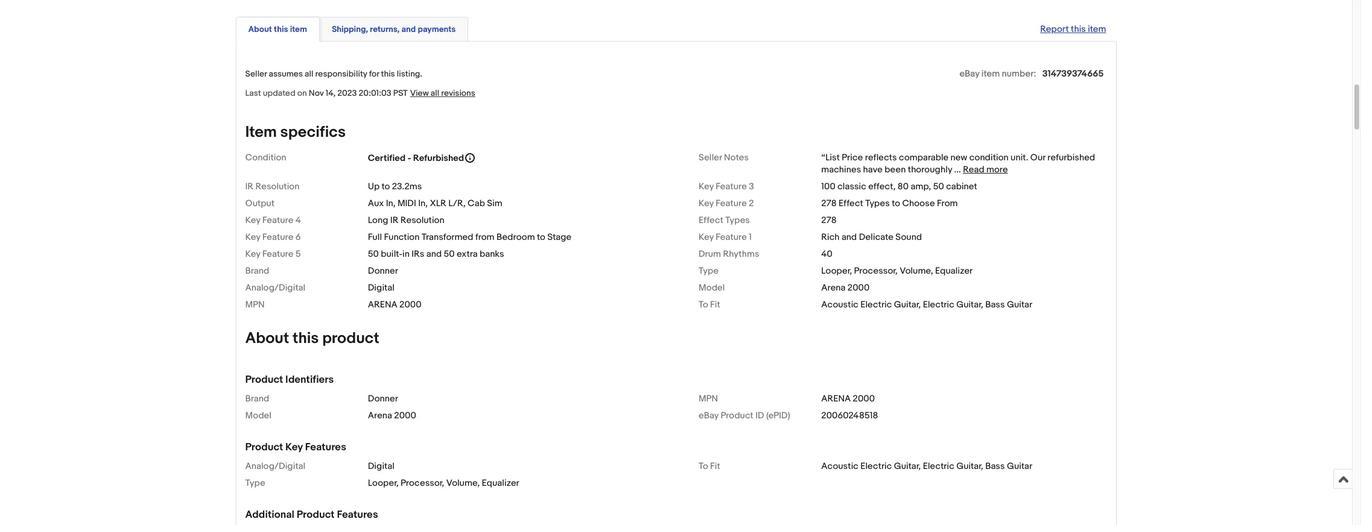 Task type: describe. For each thing, give the bounding box(es) containing it.
more
[[987, 164, 1008, 176]]

ebay for ebay item number: 314739374665
[[960, 68, 980, 80]]

3
[[749, 181, 754, 193]]

5
[[296, 249, 301, 260]]

full function transformed from bedroom to stage
[[368, 232, 572, 243]]

pst
[[393, 88, 408, 98]]

l/r,
[[448, 198, 466, 209]]

ebay for ebay product id (epid)
[[699, 410, 719, 422]]

0 vertical spatial arena
[[368, 299, 398, 311]]

aux
[[368, 198, 384, 209]]

product identifiers
[[245, 374, 334, 386]]

1 horizontal spatial ir
[[390, 215, 399, 226]]

"list price reflects comparable new condition unit. our refurbished machines have been thoroughly ...
[[822, 152, 1096, 176]]

80
[[898, 181, 909, 193]]

function
[[384, 232, 420, 243]]

0 vertical spatial ir
[[245, 181, 254, 193]]

ir resolution
[[245, 181, 300, 193]]

50 for 50 built-in irs and 50 extra banks
[[444, 249, 455, 260]]

condition
[[245, 152, 286, 164]]

unit.
[[1011, 152, 1029, 164]]

0 horizontal spatial resolution
[[256, 181, 300, 193]]

1 vertical spatial arena 2000
[[368, 410, 416, 422]]

fit for digital
[[710, 461, 720, 473]]

to fit for digital
[[699, 461, 720, 473]]

cabinet
[[946, 181, 978, 193]]

additional product features
[[245, 510, 378, 522]]

last updated on nov 14, 2023 20:01:03 pst view all revisions
[[245, 88, 475, 98]]

donner for type
[[368, 266, 398, 277]]

ebay product id (epid)
[[699, 410, 790, 422]]

0 horizontal spatial 50
[[368, 249, 379, 260]]

1 horizontal spatial arena
[[822, 394, 851, 405]]

about this product
[[245, 329, 379, 348]]

for
[[369, 69, 379, 79]]

20060248518
[[822, 410, 878, 422]]

aux in, midi in, xlr l/r, cab sim
[[368, 198, 503, 209]]

to fit for arena 2000
[[699, 299, 720, 311]]

digital for model
[[368, 282, 395, 294]]

about for about this product
[[245, 329, 289, 348]]

1
[[749, 232, 752, 243]]

full
[[368, 232, 382, 243]]

2 vertical spatial to
[[537, 232, 545, 243]]

0 vertical spatial to
[[382, 181, 390, 193]]

specifics
[[280, 123, 346, 142]]

assumes
[[269, 69, 303, 79]]

1 vertical spatial looper, processor, volume, equalizer
[[368, 478, 519, 490]]

listing.
[[397, 69, 422, 79]]

0 horizontal spatial model
[[245, 410, 272, 422]]

extra
[[457, 249, 478, 260]]

drum
[[699, 249, 721, 260]]

to for arena 2000
[[699, 299, 708, 311]]

about this item button
[[248, 24, 307, 35]]

payments
[[418, 24, 456, 34]]

feature for 6
[[262, 232, 293, 243]]

4
[[296, 215, 301, 226]]

314739374665
[[1043, 68, 1104, 80]]

reflects
[[865, 152, 897, 164]]

14,
[[326, 88, 336, 98]]

new
[[951, 152, 968, 164]]

0 horizontal spatial looper,
[[368, 478, 399, 490]]

0 horizontal spatial types
[[726, 215, 750, 226]]

key feature 6
[[245, 232, 301, 243]]

this right for
[[381, 69, 395, 79]]

about this item
[[248, 24, 307, 34]]

feature for 1
[[716, 232, 747, 243]]

delicate
[[859, 232, 894, 243]]

to for digital
[[699, 461, 708, 473]]

1 horizontal spatial looper,
[[822, 266, 852, 277]]

seller assumes all responsibility for this listing.
[[245, 69, 422, 79]]

...
[[954, 164, 961, 176]]

key feature 5
[[245, 249, 301, 260]]

1 vertical spatial to
[[892, 198, 901, 209]]

effect,
[[869, 181, 896, 193]]

analog/digital for to fit
[[245, 461, 305, 473]]

key for key feature 3
[[699, 181, 714, 193]]

product key features
[[245, 442, 346, 454]]

read more button
[[963, 164, 1008, 176]]

donner for mpn
[[368, 394, 398, 405]]

0 horizontal spatial mpn
[[245, 299, 265, 311]]

guitar for arena 2000
[[1007, 299, 1033, 311]]

0 vertical spatial looper, processor, volume, equalizer
[[822, 266, 973, 277]]

1 vertical spatial effect
[[699, 215, 724, 226]]

key for key feature 5
[[245, 249, 260, 260]]

about for about this item
[[248, 24, 272, 34]]

0 vertical spatial volume,
[[900, 266, 933, 277]]

sim
[[487, 198, 503, 209]]

digital for to fit
[[368, 461, 395, 473]]

cab
[[468, 198, 485, 209]]

long ir resolution
[[368, 215, 445, 226]]

40
[[822, 249, 833, 260]]

revisions
[[441, 88, 475, 98]]

1 horizontal spatial effect
[[839, 198, 864, 209]]

nov
[[309, 88, 324, 98]]

1 vertical spatial mpn
[[699, 394, 718, 405]]

refurbished
[[1048, 152, 1096, 164]]

analog/digital for model
[[245, 282, 305, 294]]

choose
[[903, 198, 935, 209]]

1 horizontal spatial equalizer
[[935, 266, 973, 277]]

1 vertical spatial and
[[842, 232, 857, 243]]

on
[[297, 88, 307, 98]]

1 horizontal spatial arena 2000
[[822, 282, 870, 294]]

have
[[863, 164, 883, 176]]

shipping, returns, and payments button
[[332, 24, 456, 35]]

amp,
[[911, 181, 931, 193]]

from
[[937, 198, 958, 209]]

key feature 3
[[699, 181, 754, 193]]

bass for digital
[[986, 461, 1005, 473]]

up
[[368, 181, 380, 193]]

certified
[[368, 153, 406, 164]]

shipping,
[[332, 24, 368, 34]]

2023
[[338, 88, 357, 98]]

identifiers
[[286, 374, 334, 386]]

bedroom
[[497, 232, 535, 243]]

1 horizontal spatial resolution
[[401, 215, 445, 226]]

1 vertical spatial equalizer
[[482, 478, 519, 490]]

1 horizontal spatial arena
[[822, 282, 846, 294]]

key for key feature 4
[[245, 215, 260, 226]]



Task type: vqa. For each thing, say whether or not it's contained in the screenshot.
BASS related to Digital
yes



Task type: locate. For each thing, give the bounding box(es) containing it.
effect down classic
[[839, 198, 864, 209]]

key for key feature 1
[[699, 232, 714, 243]]

key for key feature 2
[[699, 198, 714, 209]]

last
[[245, 88, 261, 98]]

2 horizontal spatial to
[[892, 198, 901, 209]]

1 vertical spatial arena
[[822, 394, 851, 405]]

irs
[[412, 249, 424, 260]]

item
[[1088, 24, 1107, 35], [290, 24, 307, 34], [982, 68, 1000, 80]]

acoustic for arena 2000
[[822, 299, 859, 311]]

2 vertical spatial and
[[427, 249, 442, 260]]

1 horizontal spatial all
[[431, 88, 439, 98]]

0 vertical spatial to fit
[[699, 299, 720, 311]]

2 donner from the top
[[368, 394, 398, 405]]

responsibility
[[315, 69, 367, 79]]

mpn up ebay product id (epid)
[[699, 394, 718, 405]]

1 vertical spatial looper,
[[368, 478, 399, 490]]

features
[[305, 442, 346, 454], [337, 510, 378, 522]]

2 fit from the top
[[710, 461, 720, 473]]

model down product identifiers
[[245, 410, 272, 422]]

1 horizontal spatial mpn
[[699, 394, 718, 405]]

resolution
[[256, 181, 300, 193], [401, 215, 445, 226]]

278 for 278 effect types to choose from
[[822, 198, 837, 209]]

feature up drum rhythms
[[716, 232, 747, 243]]

this for about this product
[[293, 329, 319, 348]]

2 analog/digital from the top
[[245, 461, 305, 473]]

number:
[[1002, 68, 1037, 80]]

0 horizontal spatial item
[[290, 24, 307, 34]]

2 in, from the left
[[418, 198, 428, 209]]

item for about this item
[[290, 24, 307, 34]]

1 vertical spatial ir
[[390, 215, 399, 226]]

50 for 100 classic effect, 80 amp, 50 cabinet
[[933, 181, 944, 193]]

0 horizontal spatial arena 2000
[[368, 410, 416, 422]]

to right up
[[382, 181, 390, 193]]

0 vertical spatial model
[[699, 282, 725, 294]]

100
[[822, 181, 836, 193]]

278 effect types to choose from
[[822, 198, 958, 209]]

bass
[[986, 299, 1005, 311], [986, 461, 1005, 473]]

notes
[[724, 152, 749, 164]]

brand
[[245, 266, 269, 277], [245, 394, 269, 405]]

sound
[[896, 232, 922, 243]]

23.2ms
[[392, 181, 422, 193]]

from
[[475, 232, 495, 243]]

key feature 4
[[245, 215, 301, 226]]

2 brand from the top
[[245, 394, 269, 405]]

this inside button
[[274, 24, 288, 34]]

report this item
[[1041, 24, 1107, 35]]

bass for arena 2000
[[986, 299, 1005, 311]]

about up product identifiers
[[245, 329, 289, 348]]

to left stage
[[537, 232, 545, 243]]

effect
[[839, 198, 864, 209], [699, 215, 724, 226]]

2 horizontal spatial and
[[842, 232, 857, 243]]

types down key feature 2
[[726, 215, 750, 226]]

tab list
[[236, 14, 1117, 42]]

features for additional product features
[[337, 510, 378, 522]]

types down effect,
[[866, 198, 890, 209]]

analog/digital down key feature 5
[[245, 282, 305, 294]]

mpn down key feature 5
[[245, 299, 265, 311]]

0 horizontal spatial looper, processor, volume, equalizer
[[368, 478, 519, 490]]

1 horizontal spatial arena 2000
[[822, 394, 875, 405]]

item right report
[[1088, 24, 1107, 35]]

1 bass from the top
[[986, 299, 1005, 311]]

brand for mpn
[[245, 394, 269, 405]]

1 vertical spatial brand
[[245, 394, 269, 405]]

features for product key features
[[305, 442, 346, 454]]

acoustic down 40
[[822, 299, 859, 311]]

0 horizontal spatial seller
[[245, 69, 267, 79]]

and inside 'button'
[[402, 24, 416, 34]]

key feature 2
[[699, 198, 754, 209]]

report
[[1041, 24, 1069, 35]]

0 horizontal spatial to
[[382, 181, 390, 193]]

50 built-in irs and 50 extra banks
[[368, 249, 504, 260]]

acoustic electric guitar, electric guitar, bass guitar for digital
[[822, 461, 1033, 473]]

1 vertical spatial guitar
[[1007, 461, 1033, 473]]

seller notes
[[699, 152, 749, 164]]

0 vertical spatial analog/digital
[[245, 282, 305, 294]]

our
[[1031, 152, 1046, 164]]

feature down key feature 4
[[262, 232, 293, 243]]

resolution up output
[[256, 181, 300, 193]]

0 vertical spatial resolution
[[256, 181, 300, 193]]

report this item link
[[1035, 17, 1113, 41]]

50 right amp,
[[933, 181, 944, 193]]

2 guitar from the top
[[1007, 461, 1033, 473]]

arena
[[822, 282, 846, 294], [368, 410, 392, 422]]

thoroughly
[[908, 164, 952, 176]]

this right report
[[1071, 24, 1086, 35]]

read
[[963, 164, 985, 176]]

effect types
[[699, 215, 750, 226]]

feature for 2
[[716, 198, 747, 209]]

2 to fit from the top
[[699, 461, 720, 473]]

1 fit from the top
[[710, 299, 720, 311]]

0 vertical spatial and
[[402, 24, 416, 34]]

and right irs
[[427, 249, 442, 260]]

and right rich
[[842, 232, 857, 243]]

model down 'drum'
[[699, 282, 725, 294]]

feature for 5
[[262, 249, 293, 260]]

0 horizontal spatial all
[[305, 69, 314, 79]]

acoustic for digital
[[822, 461, 859, 473]]

feature down key feature 3
[[716, 198, 747, 209]]

fit down 'drum'
[[710, 299, 720, 311]]

1 vertical spatial seller
[[699, 152, 722, 164]]

1 vertical spatial resolution
[[401, 215, 445, 226]]

2 278 from the top
[[822, 215, 837, 226]]

0 vertical spatial fit
[[710, 299, 720, 311]]

1 horizontal spatial type
[[699, 266, 719, 277]]

analog/digital
[[245, 282, 305, 294], [245, 461, 305, 473]]

1 acoustic from the top
[[822, 299, 859, 311]]

seller for seller notes
[[699, 152, 722, 164]]

view all revisions link
[[408, 87, 475, 99]]

acoustic down 20060248518
[[822, 461, 859, 473]]

1 vertical spatial digital
[[368, 461, 395, 473]]

0 vertical spatial mpn
[[245, 299, 265, 311]]

item for report this item
[[1088, 24, 1107, 35]]

50
[[933, 181, 944, 193], [368, 249, 379, 260], [444, 249, 455, 260]]

item inside button
[[290, 24, 307, 34]]

price
[[842, 152, 863, 164]]

feature for 3
[[716, 181, 747, 193]]

brand for type
[[245, 266, 269, 277]]

0 vertical spatial donner
[[368, 266, 398, 277]]

1 brand from the top
[[245, 266, 269, 277]]

278 for 278
[[822, 215, 837, 226]]

feature
[[716, 181, 747, 193], [716, 198, 747, 209], [262, 215, 293, 226], [262, 232, 293, 243], [716, 232, 747, 243], [262, 249, 293, 260]]

1 vertical spatial to fit
[[699, 461, 720, 473]]

stage
[[547, 232, 572, 243]]

analog/digital down "product key features" at the bottom of page
[[245, 461, 305, 473]]

drum rhythms
[[699, 249, 760, 260]]

1 vertical spatial about
[[245, 329, 289, 348]]

0 vertical spatial type
[[699, 266, 719, 277]]

processor,
[[854, 266, 898, 277], [401, 478, 444, 490]]

type up additional
[[245, 478, 265, 490]]

1 vertical spatial ebay
[[699, 410, 719, 422]]

1 digital from the top
[[368, 282, 395, 294]]

1 to fit from the top
[[699, 299, 720, 311]]

1 horizontal spatial looper, processor, volume, equalizer
[[822, 266, 973, 277]]

1 horizontal spatial processor,
[[854, 266, 898, 277]]

ir
[[245, 181, 254, 193], [390, 215, 399, 226]]

effect up key feature 1
[[699, 215, 724, 226]]

0 vertical spatial seller
[[245, 69, 267, 79]]

1 guitar from the top
[[1007, 299, 1033, 311]]

0 horizontal spatial type
[[245, 478, 265, 490]]

0 vertical spatial looper,
[[822, 266, 852, 277]]

2 acoustic electric guitar, electric guitar, bass guitar from the top
[[822, 461, 1033, 473]]

midi
[[398, 198, 416, 209]]

1 vertical spatial arena
[[368, 410, 392, 422]]

seller for seller assumes all responsibility for this listing.
[[245, 69, 267, 79]]

and
[[402, 24, 416, 34], [842, 232, 857, 243], [427, 249, 442, 260]]

1 in, from the left
[[386, 198, 396, 209]]

key for key feature 6
[[245, 232, 260, 243]]

arena 2000 down built-
[[368, 299, 422, 311]]

20:01:03
[[359, 88, 391, 98]]

1 horizontal spatial types
[[866, 198, 890, 209]]

0 vertical spatial arena 2000
[[822, 282, 870, 294]]

item up assumes
[[290, 24, 307, 34]]

1 horizontal spatial to
[[537, 232, 545, 243]]

types
[[866, 198, 890, 209], [726, 215, 750, 226]]

0 horizontal spatial in,
[[386, 198, 396, 209]]

1 vertical spatial volume,
[[446, 478, 480, 490]]

feature up 'key feature 6'
[[262, 215, 293, 226]]

50 down the full
[[368, 249, 379, 260]]

0 vertical spatial arena
[[822, 282, 846, 294]]

-
[[408, 153, 411, 164]]

tab list containing about this item
[[236, 14, 1117, 42]]

0 horizontal spatial arena
[[368, 410, 392, 422]]

condition
[[970, 152, 1009, 164]]

278 down "100"
[[822, 198, 837, 209]]

1 vertical spatial bass
[[986, 461, 1005, 473]]

rich
[[822, 232, 840, 243]]

2 bass from the top
[[986, 461, 1005, 473]]

all up on
[[305, 69, 314, 79]]

rhythms
[[723, 249, 760, 260]]

comparable
[[899, 152, 949, 164]]

0 horizontal spatial ebay
[[699, 410, 719, 422]]

6
[[296, 232, 301, 243]]

this for about this item
[[274, 24, 288, 34]]

1 vertical spatial 278
[[822, 215, 837, 226]]

1 to from the top
[[699, 299, 708, 311]]

feature down 'key feature 6'
[[262, 249, 293, 260]]

seller up last
[[245, 69, 267, 79]]

seller left notes
[[699, 152, 722, 164]]

id
[[756, 410, 764, 422]]

this
[[1071, 24, 1086, 35], [274, 24, 288, 34], [381, 69, 395, 79], [293, 329, 319, 348]]

in
[[403, 249, 410, 260]]

0 vertical spatial to
[[699, 299, 708, 311]]

type down 'drum'
[[699, 266, 719, 277]]

0 horizontal spatial arena 2000
[[368, 299, 422, 311]]

0 horizontal spatial volume,
[[446, 478, 480, 490]]

resolution down aux in, midi in, xlr l/r, cab sim
[[401, 215, 445, 226]]

1 horizontal spatial 50
[[444, 249, 455, 260]]

digital
[[368, 282, 395, 294], [368, 461, 395, 473]]

1 vertical spatial arena 2000
[[822, 394, 875, 405]]

1 vertical spatial type
[[245, 478, 265, 490]]

ebay left id
[[699, 410, 719, 422]]

0 vertical spatial arena 2000
[[368, 299, 422, 311]]

0 vertical spatial digital
[[368, 282, 395, 294]]

278 up rich
[[822, 215, 837, 226]]

1 vertical spatial fit
[[710, 461, 720, 473]]

2 to from the top
[[699, 461, 708, 473]]

built-
[[381, 249, 403, 260]]

acoustic electric guitar, electric guitar, bass guitar for arena 2000
[[822, 299, 1033, 311]]

feature for 4
[[262, 215, 293, 226]]

up to 23.2ms
[[368, 181, 422, 193]]

long
[[368, 215, 388, 226]]

item left number: at the top right of the page
[[982, 68, 1000, 80]]

additional
[[245, 510, 294, 522]]

1 horizontal spatial seller
[[699, 152, 722, 164]]

2 horizontal spatial 50
[[933, 181, 944, 193]]

shipping, returns, and payments
[[332, 24, 456, 34]]

2 acoustic from the top
[[822, 461, 859, 473]]

refurbished
[[413, 153, 464, 164]]

guitar for digital
[[1007, 461, 1033, 473]]

type
[[699, 266, 719, 277], [245, 478, 265, 490]]

rich and delicate sound
[[822, 232, 922, 243]]

fit down ebay product id (epid)
[[710, 461, 720, 473]]

1 analog/digital from the top
[[245, 282, 305, 294]]

classic
[[838, 181, 867, 193]]

0 vertical spatial all
[[305, 69, 314, 79]]

transformed
[[422, 232, 473, 243]]

output
[[245, 198, 275, 209]]

returns,
[[370, 24, 400, 34]]

1 donner from the top
[[368, 266, 398, 277]]

this up assumes
[[274, 24, 288, 34]]

brand down key feature 5
[[245, 266, 269, 277]]

0 horizontal spatial and
[[402, 24, 416, 34]]

1 vertical spatial all
[[431, 88, 439, 98]]

machines
[[822, 164, 861, 176]]

1 vertical spatial model
[[245, 410, 272, 422]]

0 horizontal spatial processor,
[[401, 478, 444, 490]]

0 vertical spatial processor,
[[854, 266, 898, 277]]

"list
[[822, 152, 840, 164]]

0 vertical spatial equalizer
[[935, 266, 973, 277]]

in,
[[386, 198, 396, 209], [418, 198, 428, 209]]

this up identifiers
[[293, 329, 319, 348]]

acoustic electric guitar, electric guitar, bass guitar
[[822, 299, 1033, 311], [822, 461, 1033, 473]]

1 horizontal spatial item
[[982, 68, 1000, 80]]

item
[[245, 123, 277, 142]]

2000
[[848, 282, 870, 294], [400, 299, 422, 311], [853, 394, 875, 405], [394, 410, 416, 422]]

0 vertical spatial acoustic electric guitar, electric guitar, bass guitar
[[822, 299, 1033, 311]]

fit for arena 2000
[[710, 299, 720, 311]]

1 vertical spatial processor,
[[401, 478, 444, 490]]

guitar
[[1007, 299, 1033, 311], [1007, 461, 1033, 473]]

ir right long
[[390, 215, 399, 226]]

in, right aux
[[386, 198, 396, 209]]

arena 2000
[[822, 282, 870, 294], [368, 410, 416, 422]]

ebay item number: 314739374665
[[960, 68, 1104, 80]]

ebay
[[960, 68, 980, 80], [699, 410, 719, 422]]

fit
[[710, 299, 720, 311], [710, 461, 720, 473]]

brand down product identifiers
[[245, 394, 269, 405]]

1 vertical spatial acoustic electric guitar, electric guitar, bass guitar
[[822, 461, 1033, 473]]

0 horizontal spatial arena
[[368, 299, 398, 311]]

0 vertical spatial effect
[[839, 198, 864, 209]]

50 down transformed
[[444, 249, 455, 260]]

arena up 20060248518
[[822, 394, 851, 405]]

1 horizontal spatial and
[[427, 249, 442, 260]]

0 vertical spatial brand
[[245, 266, 269, 277]]

0 vertical spatial ebay
[[960, 68, 980, 80]]

1 vertical spatial acoustic
[[822, 461, 859, 473]]

all right view
[[431, 88, 439, 98]]

1 278 from the top
[[822, 198, 837, 209]]

in, left xlr
[[418, 198, 428, 209]]

about up assumes
[[248, 24, 272, 34]]

ebay left number: at the top right of the page
[[960, 68, 980, 80]]

product
[[322, 329, 379, 348]]

0 vertical spatial types
[[866, 198, 890, 209]]

this for report this item
[[1071, 24, 1086, 35]]

2 digital from the top
[[368, 461, 395, 473]]

278
[[822, 198, 837, 209], [822, 215, 837, 226]]

1 vertical spatial analog/digital
[[245, 461, 305, 473]]

0 vertical spatial guitar
[[1007, 299, 1033, 311]]

feature up key feature 2
[[716, 181, 747, 193]]

and right returns,
[[402, 24, 416, 34]]

ir up output
[[245, 181, 254, 193]]

arena 2000 up 20060248518
[[822, 394, 875, 405]]

1 acoustic electric guitar, electric guitar, bass guitar from the top
[[822, 299, 1033, 311]]

0 vertical spatial features
[[305, 442, 346, 454]]

arena up product
[[368, 299, 398, 311]]

to fit
[[699, 299, 720, 311], [699, 461, 720, 473]]

to down 100 classic effect, 80 amp, 50 cabinet
[[892, 198, 901, 209]]

about inside button
[[248, 24, 272, 34]]



